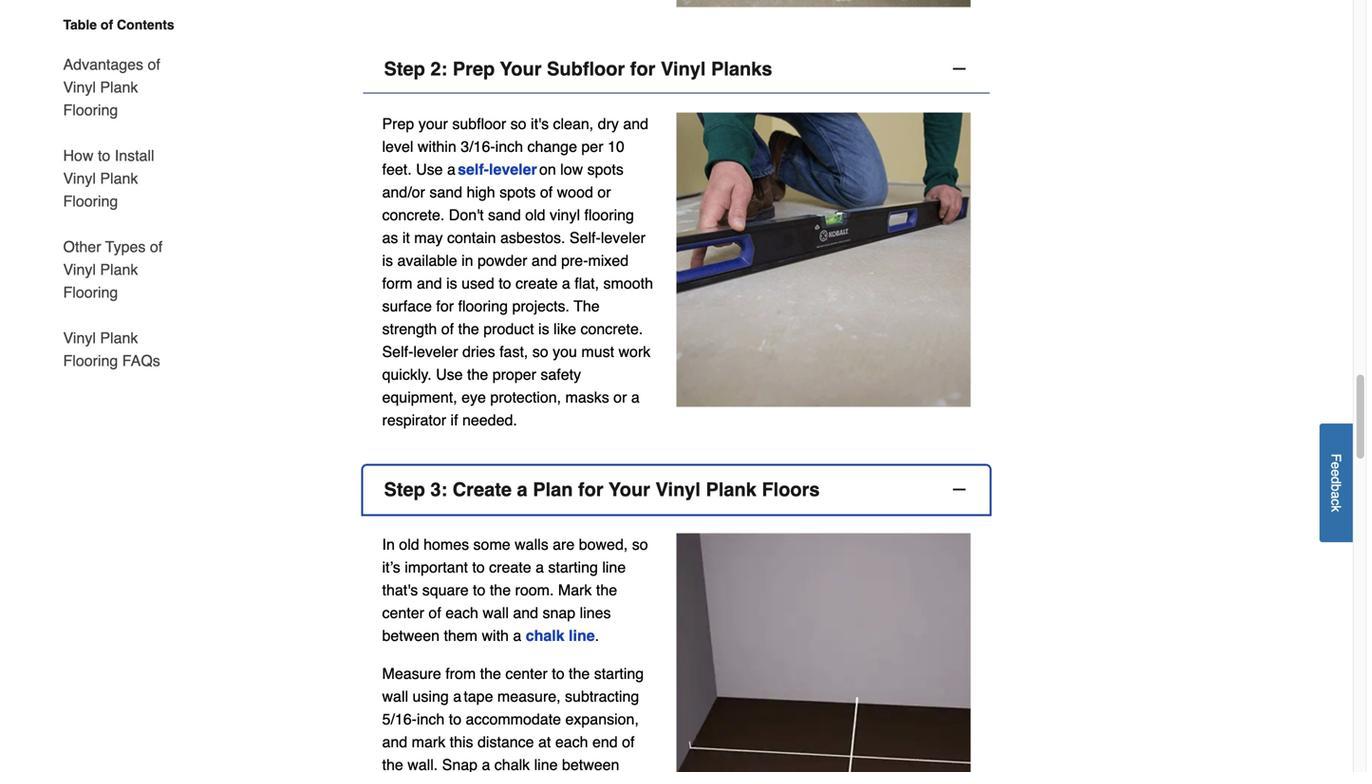 Task type: vqa. For each thing, say whether or not it's contained in the screenshot.
'measure from the center to the starting wall using a tape measure, subtracting 5/16-inch to accommodate expansion, and mark this distance at each end of the wall. snap a chalk line bet'
yes



Task type: describe. For each thing, give the bounding box(es) containing it.
end
[[593, 733, 618, 751]]

measure
[[382, 665, 442, 682]]

1 horizontal spatial line
[[569, 627, 595, 644]]

1 horizontal spatial concrete.
[[581, 320, 643, 338]]

of right table
[[101, 17, 113, 32]]

vinyl inside 'how to install vinyl plank flooring'
[[63, 170, 96, 187]]

the up a tape
[[480, 665, 501, 682]]

use inside on low spots and/or sand high spots of wood or concrete. don't sand old vinyl flooring as it may contain asbestos. self-leveler is available in powder and pre-mixed form and is used to create a flat, smooth surface for flooring projects. the strength of the product is like concrete. self-leveler dries fast, so you must work quickly. use the proper safety equipment, eye protection, masks or a respirator if needed.
[[436, 366, 463, 383]]

self-leveler
[[458, 160, 537, 178]]

a inside measure from the center to the starting wall using a tape measure, subtracting 5/16-inch to accommodate expansion, and mark this distance at each end of the wall. snap a chalk line bet
[[482, 756, 491, 772]]

masks
[[566, 388, 610, 406]]

a left "flat,"
[[562, 274, 571, 292]]

with
[[482, 627, 509, 644]]

flooring inside 'how to install vinyl plank flooring'
[[63, 192, 118, 210]]

inch inside measure from the center to the starting wall using a tape measure, subtracting 5/16-inch to accommodate expansion, and mark this distance at each end of the wall. snap a chalk line bet
[[417, 710, 445, 728]]

advantages
[[63, 56, 143, 73]]

on low spots and/or sand high spots of wood or concrete. don't sand old vinyl flooring as it may contain asbestos. self-leveler is available in powder and pre-mixed form and is used to create a flat, smooth surface for flooring projects. the strength of the product is like concrete. self-leveler dries fast, so you must work quickly. use the proper safety equipment, eye protection, masks or a respirator if needed.
[[382, 160, 654, 429]]

wall.
[[408, 756, 438, 772]]

plank inside advantages of vinyl plank flooring
[[100, 78, 138, 96]]

line inside measure from the center to the starting wall using a tape measure, subtracting 5/16-inch to accommodate expansion, and mark this distance at each end of the wall. snap a chalk line bet
[[534, 756, 558, 772]]

per
[[582, 138, 604, 155]]

minus image
[[950, 480, 969, 499]]

expansion,
[[566, 710, 639, 728]]

proper
[[493, 366, 537, 383]]

how
[[63, 147, 94, 164]]

eye
[[462, 388, 486, 406]]

the up "subtracting"
[[569, 665, 590, 682]]

how to install vinyl plank flooring link
[[63, 133, 190, 224]]

asbestos.
[[501, 229, 566, 246]]

vinyl inside vinyl plank flooring faqs
[[63, 329, 96, 347]]

if
[[451, 411, 458, 429]]

3:
[[431, 479, 448, 501]]

and inside measure from the center to the starting wall using a tape measure, subtracting 5/16-inch to accommodate expansion, and mark this distance at each end of the wall. snap a chalk line bet
[[382, 733, 408, 751]]

at
[[539, 733, 551, 751]]

5/16-
[[382, 710, 417, 728]]

measure,
[[498, 688, 561, 705]]

homes
[[424, 536, 469, 553]]

other types of vinyl plank flooring
[[63, 238, 163, 301]]

floors
[[762, 479, 820, 501]]

0 horizontal spatial is
[[382, 252, 393, 269]]

step 3: create a plan for your vinyl plank floors button
[[363, 466, 990, 514]]

step for step 3: create a plan for your vinyl plank floors
[[384, 479, 425, 501]]

f
[[1330, 454, 1345, 462]]

to right square at the bottom left of the page
[[473, 581, 486, 599]]

dry
[[598, 115, 619, 132]]

may
[[414, 229, 443, 246]]

starting inside measure from the center to the starting wall using a tape measure, subtracting 5/16-inch to accommodate expansion, and mark this distance at each end of the wall. snap a chalk line bet
[[594, 665, 644, 682]]

level
[[382, 138, 414, 155]]

flooring inside vinyl plank flooring faqs
[[63, 352, 118, 370]]

measure from the center to the starting wall using a tape measure, subtracting 5/16-inch to accommodate expansion, and mark this distance at each end of the wall. snap a chalk line bet
[[382, 665, 644, 772]]

to up this in the left of the page
[[449, 710, 462, 728]]

f e e d b a c k
[[1330, 454, 1345, 512]]

safety
[[541, 366, 581, 383]]

vinyl plank flooring faqs link
[[63, 315, 190, 372]]

1 horizontal spatial is
[[447, 274, 458, 292]]

fast,
[[500, 343, 529, 360]]

form
[[382, 274, 413, 292]]

1 vertical spatial or
[[614, 388, 627, 406]]

prep inside prep your subfloor so it's clean, dry and level within 3/16-inch change per 10 feet. use a
[[382, 115, 414, 132]]

so inside on low spots and/or sand high spots of wood or concrete. don't sand old vinyl flooring as it may contain asbestos. self-leveler is available in powder and pre-mixed form and is used to create a flat, smooth surface for flooring projects. the strength of the product is like concrete. self-leveler dries fast, so you must work quickly. use the proper safety equipment, eye protection, masks or a respirator if needed.
[[533, 343, 549, 360]]

flooring inside other types of vinyl plank flooring
[[63, 284, 118, 301]]

in old homes some walls are bowed, so it's important to create a starting line that's square to the room. mark the center of each wall and snap lines between them with a
[[382, 536, 648, 644]]

1 vertical spatial leveler
[[601, 229, 646, 246]]

vinyl plank flooring faqs
[[63, 329, 160, 370]]

the left the room.
[[490, 581, 511, 599]]

old inside "in old homes some walls are bowed, so it's important to create a starting line that's square to the room. mark the center of each wall and snap lines between them with a"
[[399, 536, 420, 553]]

smooth
[[604, 274, 654, 292]]

1 vertical spatial sand
[[488, 206, 521, 224]]

a floor plan graphic. image
[[677, 533, 971, 772]]

1 horizontal spatial self-
[[570, 229, 601, 246]]

contents
[[117, 17, 175, 32]]

f e e d b a c k button
[[1320, 424, 1354, 542]]

center inside "in old homes some walls are bowed, so it's important to create a starting line that's square to the room. mark the center of each wall and snap lines between them with a"
[[382, 604, 425, 622]]

for for subfloor
[[631, 58, 656, 80]]

respirator
[[382, 411, 447, 429]]

create
[[453, 479, 512, 501]]

so inside prep your subfloor so it's clean, dry and level within 3/16-inch change per 10 feet. use a
[[511, 115, 527, 132]]

2:
[[431, 58, 448, 80]]

1 vertical spatial flooring
[[458, 297, 508, 315]]

protection,
[[491, 388, 562, 406]]

to down some
[[472, 558, 485, 576]]

center inside measure from the center to the starting wall using a tape measure, subtracting 5/16-inch to accommodate expansion, and mark this distance at each end of the wall. snap a chalk line bet
[[506, 665, 548, 682]]

0 vertical spatial concrete.
[[382, 206, 445, 224]]

1 horizontal spatial flooring
[[585, 206, 635, 224]]

walls
[[515, 536, 549, 553]]

clean,
[[553, 115, 594, 132]]

don't
[[449, 206, 484, 224]]

it's
[[531, 115, 549, 132]]

like
[[554, 320, 577, 338]]

a tape
[[453, 688, 493, 705]]

subfloor
[[452, 115, 507, 132]]

of inside advantages of vinyl plank flooring
[[148, 56, 160, 73]]

you
[[553, 343, 578, 360]]

table of contents element
[[48, 15, 190, 372]]

bowed,
[[579, 536, 628, 553]]

a down the work
[[632, 388, 640, 406]]

plank inside other types of vinyl plank flooring
[[100, 261, 138, 278]]

dries
[[463, 343, 496, 360]]

0 vertical spatial leveler
[[489, 160, 537, 178]]

the
[[574, 297, 600, 315]]

your inside button
[[500, 58, 542, 80]]

flat,
[[575, 274, 599, 292]]

and inside "in old homes some walls are bowed, so it's important to create a starting line that's square to the room. mark the center of each wall and snap lines between them with a"
[[513, 604, 539, 622]]

contain
[[447, 229, 496, 246]]

starting inside "in old homes some walls are bowed, so it's important to create a starting line that's square to the room. mark the center of each wall and snap lines between them with a"
[[549, 558, 598, 576]]

for inside on low spots and/or sand high spots of wood or concrete. don't sand old vinyl flooring as it may contain asbestos. self-leveler is available in powder and pre-mixed form and is used to create a flat, smooth surface for flooring projects. the strength of the product is like concrete. self-leveler dries fast, so you must work quickly. use the proper safety equipment, eye protection, masks or a respirator if needed.
[[436, 297, 454, 315]]

it's
[[382, 558, 401, 576]]

pre-
[[562, 252, 589, 269]]

of right strength
[[442, 320, 454, 338]]

old inside on low spots and/or sand high spots of wood or concrete. don't sand old vinyl flooring as it may contain asbestos. self-leveler is available in powder and pre-mixed form and is used to create a flat, smooth surface for flooring projects. the strength of the product is like concrete. self-leveler dries fast, so you must work quickly. use the proper safety equipment, eye protection, masks or a respirator if needed.
[[526, 206, 546, 224]]

needed.
[[463, 411, 518, 429]]

and down available
[[417, 274, 442, 292]]

change
[[528, 138, 578, 155]]

are
[[553, 536, 575, 553]]

each inside "in old homes some walls are bowed, so it's important to create a starting line that's square to the room. mark the center of each wall and snap lines between them with a"
[[446, 604, 479, 622]]

use inside prep your subfloor so it's clean, dry and level within 3/16-inch change per 10 feet. use a
[[416, 160, 443, 178]]

subtracting
[[565, 688, 640, 705]]

plank inside button
[[706, 479, 757, 501]]

vinyl inside button
[[656, 479, 701, 501]]

wood
[[557, 183, 594, 201]]

for for plan
[[579, 479, 604, 501]]

step for step 2: prep your subfloor for vinyl planks
[[384, 58, 425, 80]]

vinyl inside advantages of vinyl plank flooring
[[63, 78, 96, 96]]

0 horizontal spatial or
[[598, 183, 611, 201]]

0 horizontal spatial sand
[[430, 183, 463, 201]]

faqs
[[122, 352, 160, 370]]

vinyl
[[550, 206, 580, 224]]

them
[[444, 627, 478, 644]]

0 vertical spatial chalk
[[526, 627, 565, 644]]

planks
[[712, 58, 773, 80]]

of down the on
[[540, 183, 553, 201]]

self-
[[458, 160, 489, 178]]

inch inside prep your subfloor so it's clean, dry and level within 3/16-inch change per 10 feet. use a
[[496, 138, 523, 155]]

this
[[450, 733, 474, 751]]

between
[[382, 627, 440, 644]]

and/or
[[382, 183, 425, 201]]

available
[[398, 252, 458, 269]]

that's
[[382, 581, 418, 599]]

projects.
[[512, 297, 570, 315]]



Task type: locate. For each thing, give the bounding box(es) containing it.
wall inside "in old homes some walls are bowed, so it's important to create a starting line that's square to the room. mark the center of each wall and snap lines between them with a"
[[483, 604, 509, 622]]

each
[[446, 604, 479, 622], [556, 733, 589, 751]]

plank down install on the top of page
[[100, 170, 138, 187]]

1 vertical spatial use
[[436, 366, 463, 383]]

work
[[619, 343, 651, 360]]

1 vertical spatial your
[[609, 479, 651, 501]]

0 vertical spatial flooring
[[585, 206, 635, 224]]

1 vertical spatial create
[[489, 558, 532, 576]]

self-leveler link
[[458, 160, 537, 178]]

old up asbestos.
[[526, 206, 546, 224]]

chalk inside measure from the center to the starting wall using a tape measure, subtracting 5/16-inch to accommodate expansion, and mark this distance at each end of the wall. snap a chalk line bet
[[495, 756, 530, 772]]

1 horizontal spatial old
[[526, 206, 546, 224]]

leveler left the on
[[489, 160, 537, 178]]

it
[[403, 229, 410, 246]]

line inside "in old homes some walls are bowed, so it's important to create a starting line that's square to the room. mark the center of each wall and snap lines between them with a"
[[603, 558, 626, 576]]

important
[[405, 558, 468, 576]]

on
[[540, 160, 556, 178]]

quickly.
[[382, 366, 432, 383]]

step left 3:
[[384, 479, 425, 501]]

2 horizontal spatial for
[[631, 58, 656, 80]]

self- up pre-
[[570, 229, 601, 246]]

1 vertical spatial spots
[[500, 183, 536, 201]]

flooring down wood
[[585, 206, 635, 224]]

a left plan
[[517, 479, 528, 501]]

distance
[[478, 733, 534, 751]]

line down lines
[[569, 627, 595, 644]]

the
[[458, 320, 480, 338], [467, 366, 489, 383], [490, 581, 511, 599], [596, 581, 618, 599], [480, 665, 501, 682], [569, 665, 590, 682], [382, 756, 403, 772]]

of inside other types of vinyl plank flooring
[[150, 238, 163, 256]]

d
[[1330, 477, 1345, 484]]

your up 'it's'
[[500, 58, 542, 80]]

of right types
[[150, 238, 163, 256]]

inch up self-leveler
[[496, 138, 523, 155]]

so left you on the top left
[[533, 343, 549, 360]]

some
[[474, 536, 511, 553]]

for right plan
[[579, 479, 604, 501]]

plan
[[533, 479, 573, 501]]

0 horizontal spatial spots
[[500, 183, 536, 201]]

is left like
[[539, 320, 550, 338]]

1 horizontal spatial so
[[533, 343, 549, 360]]

1 vertical spatial prep
[[382, 115, 414, 132]]

a up the "k"
[[1330, 491, 1345, 499]]

2 horizontal spatial line
[[603, 558, 626, 576]]

wall up '5/16-'
[[382, 688, 409, 705]]

flooring down used
[[458, 297, 508, 315]]

2 flooring from the top
[[63, 192, 118, 210]]

e up d
[[1330, 462, 1345, 469]]

0 vertical spatial wall
[[483, 604, 509, 622]]

1 horizontal spatial sand
[[488, 206, 521, 224]]

1 vertical spatial is
[[447, 274, 458, 292]]

high
[[467, 183, 496, 201]]

0 vertical spatial so
[[511, 115, 527, 132]]

0 vertical spatial sand
[[430, 183, 463, 201]]

step inside button
[[384, 58, 425, 80]]

2 horizontal spatial is
[[539, 320, 550, 338]]

wall up with
[[483, 604, 509, 622]]

to inside 'how to install vinyl plank flooring'
[[98, 147, 110, 164]]

strength
[[382, 320, 437, 338]]

the up dries
[[458, 320, 480, 338]]

1 vertical spatial so
[[533, 343, 549, 360]]

advantages of vinyl plank flooring link
[[63, 42, 190, 133]]

0 vertical spatial for
[[631, 58, 656, 80]]

flooring up how
[[63, 101, 118, 119]]

plank inside vinyl plank flooring faqs
[[100, 329, 138, 347]]

2 vertical spatial is
[[539, 320, 550, 338]]

1 horizontal spatial for
[[579, 479, 604, 501]]

1 horizontal spatial inch
[[496, 138, 523, 155]]

vinyl inside button
[[661, 58, 706, 80]]

is
[[382, 252, 393, 269], [447, 274, 458, 292], [539, 320, 550, 338]]

spots down 10
[[588, 160, 624, 178]]

leveler up mixed
[[601, 229, 646, 246]]

your inside button
[[609, 479, 651, 501]]

use down within
[[416, 160, 443, 178]]

0 vertical spatial step
[[384, 58, 425, 80]]

a inside prep your subfloor so it's clean, dry and level within 3/16-inch change per 10 feet. use a
[[447, 160, 456, 178]]

to down powder
[[499, 274, 512, 292]]

flooring up 'other'
[[63, 192, 118, 210]]

mixed
[[589, 252, 629, 269]]

1 horizontal spatial leveler
[[489, 160, 537, 178]]

used
[[462, 274, 495, 292]]

leveler down strength
[[414, 343, 458, 360]]

e up b
[[1330, 469, 1345, 477]]

0 vertical spatial line
[[603, 558, 626, 576]]

create down some
[[489, 558, 532, 576]]

3 flooring from the top
[[63, 284, 118, 301]]

0 horizontal spatial flooring
[[458, 297, 508, 315]]

2 step from the top
[[384, 479, 425, 501]]

plank up faqs
[[100, 329, 138, 347]]

step left 2:
[[384, 58, 425, 80]]

wall inside measure from the center to the starting wall using a tape measure, subtracting 5/16-inch to accommodate expansion, and mark this distance at each end of the wall. snap a chalk line bet
[[382, 688, 409, 705]]

1 vertical spatial starting
[[594, 665, 644, 682]]

old
[[526, 206, 546, 224], [399, 536, 420, 553]]

your
[[500, 58, 542, 80], [609, 479, 651, 501]]

chalk
[[526, 627, 565, 644], [495, 756, 530, 772]]

1 flooring from the top
[[63, 101, 118, 119]]

room.
[[515, 581, 554, 599]]

vinyl
[[661, 58, 706, 80], [63, 78, 96, 96], [63, 170, 96, 187], [63, 261, 96, 278], [63, 329, 96, 347], [656, 479, 701, 501]]

sand up don't
[[430, 183, 463, 201]]

2 vertical spatial so
[[632, 536, 648, 553]]

sand down high
[[488, 206, 521, 224]]

concrete. up must
[[581, 320, 643, 338]]

accommodate
[[466, 710, 561, 728]]

c
[[1330, 499, 1345, 505]]

2 vertical spatial leveler
[[414, 343, 458, 360]]

so
[[511, 115, 527, 132], [533, 343, 549, 360], [632, 536, 648, 553]]

each right at
[[556, 733, 589, 751]]

0 vertical spatial inch
[[496, 138, 523, 155]]

the up lines
[[596, 581, 618, 599]]

mark
[[558, 581, 592, 599]]

in
[[462, 252, 474, 269]]

for right surface
[[436, 297, 454, 315]]

to inside on low spots and/or sand high spots of wood or concrete. don't sand old vinyl flooring as it may contain asbestos. self-leveler is available in powder and pre-mixed form and is used to create a flat, smooth surface for flooring projects. the strength of the product is like concrete. self-leveler dries fast, so you must work quickly. use the proper safety equipment, eye protection, masks or a respirator if needed.
[[499, 274, 512, 292]]

and down asbestos.
[[532, 252, 557, 269]]

and down '5/16-'
[[382, 733, 408, 751]]

to up "measure,"
[[552, 665, 565, 682]]

1 vertical spatial wall
[[382, 688, 409, 705]]

mark
[[412, 733, 446, 751]]

1 horizontal spatial prep
[[453, 58, 495, 80]]

self- up the quickly.
[[382, 343, 414, 360]]

minus image
[[950, 59, 969, 78]]

0 horizontal spatial concrete.
[[382, 206, 445, 224]]

starting up "subtracting"
[[594, 665, 644, 682]]

so inside "in old homes some walls are bowed, so it's important to create a starting line that's square to the room. mark the center of each wall and snap lines between them with a"
[[632, 536, 648, 553]]

a up the room.
[[536, 558, 544, 576]]

and
[[624, 115, 649, 132], [532, 252, 557, 269], [417, 274, 442, 292], [513, 604, 539, 622], [382, 733, 408, 751]]

1 horizontal spatial wall
[[483, 604, 509, 622]]

1 vertical spatial line
[[569, 627, 595, 644]]

prep right 2:
[[453, 58, 495, 80]]

0 vertical spatial or
[[598, 183, 611, 201]]

of right end
[[622, 733, 635, 751]]

using
[[413, 688, 449, 705]]

must
[[582, 343, 615, 360]]

0 horizontal spatial for
[[436, 297, 454, 315]]

0 horizontal spatial old
[[399, 536, 420, 553]]

for right subfloor
[[631, 58, 656, 80]]

use up eye
[[436, 366, 463, 383]]

0 horizontal spatial each
[[446, 604, 479, 622]]

0 vertical spatial old
[[526, 206, 546, 224]]

your up bowed,
[[609, 479, 651, 501]]

1 vertical spatial chalk
[[495, 756, 530, 772]]

1 vertical spatial step
[[384, 479, 425, 501]]

0 horizontal spatial so
[[511, 115, 527, 132]]

to
[[98, 147, 110, 164], [499, 274, 512, 292], [472, 558, 485, 576], [473, 581, 486, 599], [552, 665, 565, 682], [449, 710, 462, 728]]

use
[[416, 160, 443, 178], [436, 366, 463, 383]]

advantages of vinyl plank flooring
[[63, 56, 160, 119]]

chalk line link
[[526, 627, 595, 644]]

inch down "using"
[[417, 710, 445, 728]]

step 2: prep your subfloor for vinyl planks
[[384, 58, 773, 80]]

each up them in the bottom of the page
[[446, 604, 479, 622]]

b
[[1330, 484, 1345, 491]]

leveler
[[489, 160, 537, 178], [601, 229, 646, 246], [414, 343, 458, 360]]

the left wall.
[[382, 756, 403, 772]]

and down the room.
[[513, 604, 539, 622]]

0 horizontal spatial leveler
[[414, 343, 458, 360]]

a inside button
[[1330, 491, 1345, 499]]

table
[[63, 17, 97, 32]]

0 horizontal spatial prep
[[382, 115, 414, 132]]

is left used
[[447, 274, 458, 292]]

chalk down distance
[[495, 756, 530, 772]]

0 horizontal spatial self-
[[382, 343, 414, 360]]

1 vertical spatial concrete.
[[581, 320, 643, 338]]

snap
[[543, 604, 576, 622]]

line down at
[[534, 756, 558, 772]]

in
[[382, 536, 395, 553]]

a right with
[[513, 627, 522, 644]]

flooring left faqs
[[63, 352, 118, 370]]

chalk line .
[[526, 627, 599, 644]]

0 horizontal spatial center
[[382, 604, 425, 622]]

0 vertical spatial create
[[516, 274, 558, 292]]

2 vertical spatial for
[[579, 479, 604, 501]]

spots down self-leveler link
[[500, 183, 536, 201]]

table of contents
[[63, 17, 175, 32]]

4 flooring from the top
[[63, 352, 118, 370]]

prep
[[453, 58, 495, 80], [382, 115, 414, 132]]

of inside "in old homes some walls are bowed, so it's important to create a starting line that's square to the room. mark the center of each wall and snap lines between them with a"
[[429, 604, 442, 622]]

prep inside 'step 2: prep your subfloor for vinyl planks' button
[[453, 58, 495, 80]]

within
[[418, 138, 457, 155]]

1 horizontal spatial spots
[[588, 160, 624, 178]]

0 horizontal spatial your
[[500, 58, 542, 80]]

1 vertical spatial inch
[[417, 710, 445, 728]]

a left self-
[[447, 160, 456, 178]]

1 vertical spatial for
[[436, 297, 454, 315]]

line down bowed,
[[603, 558, 626, 576]]

a right snap
[[482, 756, 491, 772]]

how to install vinyl plank flooring
[[63, 147, 154, 210]]

equipment,
[[382, 388, 458, 406]]

so left 'it's'
[[511, 115, 527, 132]]

flooring
[[585, 206, 635, 224], [458, 297, 508, 315]]

old right in
[[399, 536, 420, 553]]

step inside button
[[384, 479, 425, 501]]

and inside prep your subfloor so it's clean, dry and level within 3/16-inch change per 10 feet. use a
[[624, 115, 649, 132]]

of down contents
[[148, 56, 160, 73]]

2 horizontal spatial so
[[632, 536, 648, 553]]

1 e from the top
[[1330, 462, 1345, 469]]

center
[[382, 604, 425, 622], [506, 665, 548, 682]]

0 vertical spatial is
[[382, 252, 393, 269]]

plank down advantages
[[100, 78, 138, 96]]

center down that's
[[382, 604, 425, 622]]

0 horizontal spatial line
[[534, 756, 558, 772]]

1 horizontal spatial each
[[556, 733, 589, 751]]

subfloor
[[547, 58, 625, 80]]

the down dries
[[467, 366, 489, 383]]

e
[[1330, 462, 1345, 469], [1330, 469, 1345, 477]]

.
[[595, 627, 599, 644]]

0 vertical spatial use
[[416, 160, 443, 178]]

2 vertical spatial line
[[534, 756, 558, 772]]

2 horizontal spatial leveler
[[601, 229, 646, 246]]

0 vertical spatial starting
[[549, 558, 598, 576]]

flooring inside advantages of vinyl plank flooring
[[63, 101, 118, 119]]

plank down types
[[100, 261, 138, 278]]

flooring down 'other'
[[63, 284, 118, 301]]

0 vertical spatial spots
[[588, 160, 624, 178]]

lines
[[580, 604, 611, 622]]

for inside button
[[579, 479, 604, 501]]

0 vertical spatial prep
[[453, 58, 495, 80]]

2 e from the top
[[1330, 469, 1345, 477]]

square
[[422, 581, 469, 599]]

a level on subfloor. image
[[677, 112, 971, 407]]

step
[[384, 58, 425, 80], [384, 479, 425, 501]]

powder
[[478, 252, 528, 269]]

0 vertical spatial self-
[[570, 229, 601, 246]]

1 horizontal spatial or
[[614, 388, 627, 406]]

a pry bar removing baseboards. image
[[677, 0, 971, 7]]

center up "measure,"
[[506, 665, 548, 682]]

of down square at the bottom left of the page
[[429, 604, 442, 622]]

product
[[484, 320, 534, 338]]

chalk down snap
[[526, 627, 565, 644]]

plank inside 'how to install vinyl plank flooring'
[[100, 170, 138, 187]]

starting up the mark
[[549, 558, 598, 576]]

feet.
[[382, 160, 412, 178]]

1 horizontal spatial center
[[506, 665, 548, 682]]

prep up the level
[[382, 115, 414, 132]]

1 step from the top
[[384, 58, 425, 80]]

vinyl inside other types of vinyl plank flooring
[[63, 261, 96, 278]]

is down as
[[382, 252, 393, 269]]

concrete. up it
[[382, 206, 445, 224]]

0 vertical spatial center
[[382, 604, 425, 622]]

prep your subfloor so it's clean, dry and level within 3/16-inch change per 10 feet. use a
[[382, 115, 649, 178]]

install
[[115, 147, 154, 164]]

a inside button
[[517, 479, 528, 501]]

or right masks
[[614, 388, 627, 406]]

1 vertical spatial old
[[399, 536, 420, 553]]

each inside measure from the center to the starting wall using a tape measure, subtracting 5/16-inch to accommodate expansion, and mark this distance at each end of the wall. snap a chalk line bet
[[556, 733, 589, 751]]

other types of vinyl plank flooring link
[[63, 224, 190, 315]]

create up projects.
[[516, 274, 558, 292]]

create inside on low spots and/or sand high spots of wood or concrete. don't sand old vinyl flooring as it may contain asbestos. self-leveler is available in powder and pre-mixed form and is used to create a flat, smooth surface for flooring projects. the strength of the product is like concrete. self-leveler dries fast, so you must work quickly. use the proper safety equipment, eye protection, masks or a respirator if needed.
[[516, 274, 558, 292]]

0 vertical spatial your
[[500, 58, 542, 80]]

1 vertical spatial self-
[[382, 343, 414, 360]]

so right bowed,
[[632, 536, 648, 553]]

0 horizontal spatial inch
[[417, 710, 445, 728]]

a
[[447, 160, 456, 178], [562, 274, 571, 292], [632, 388, 640, 406], [517, 479, 528, 501], [1330, 491, 1345, 499], [536, 558, 544, 576], [513, 627, 522, 644], [482, 756, 491, 772]]

and right dry
[[624, 115, 649, 132]]

for inside button
[[631, 58, 656, 80]]

step 2: prep your subfloor for vinyl planks button
[[363, 45, 990, 93]]

10
[[608, 138, 625, 155]]

from
[[446, 665, 476, 682]]

create inside "in old homes some walls are bowed, so it's important to create a starting line that's square to the room. mark the center of each wall and snap lines between them with a"
[[489, 558, 532, 576]]

as
[[382, 229, 398, 246]]

0 vertical spatial each
[[446, 604, 479, 622]]

or right wood
[[598, 183, 611, 201]]

plank left floors
[[706, 479, 757, 501]]

0 horizontal spatial wall
[[382, 688, 409, 705]]

1 vertical spatial each
[[556, 733, 589, 751]]

1 horizontal spatial your
[[609, 479, 651, 501]]

your
[[419, 115, 448, 132]]

1 vertical spatial center
[[506, 665, 548, 682]]

to right how
[[98, 147, 110, 164]]

of inside measure from the center to the starting wall using a tape measure, subtracting 5/16-inch to accommodate expansion, and mark this distance at each end of the wall. snap a chalk line bet
[[622, 733, 635, 751]]



